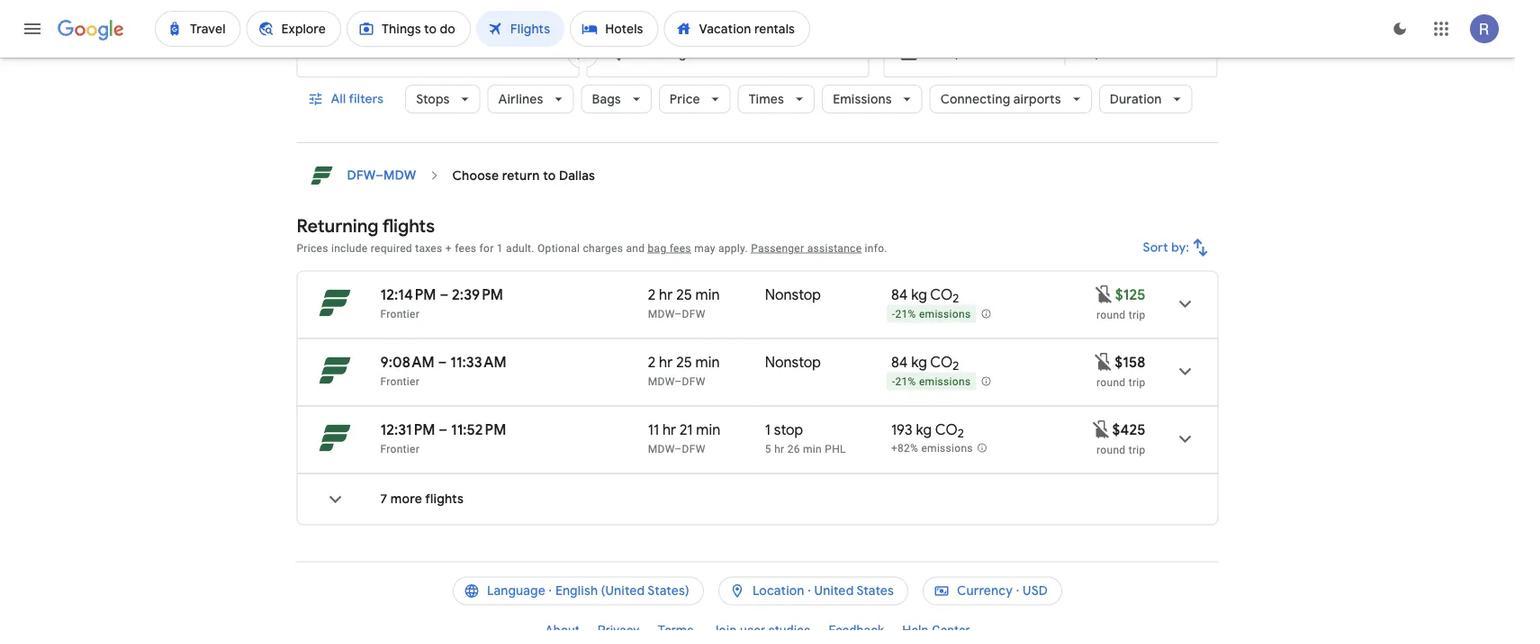 Task type: describe. For each thing, give the bounding box(es) containing it.
– inside 12:14 pm – 2:39 pm frontier
[[440, 286, 449, 304]]

co for $425
[[935, 421, 958, 439]]

$125
[[1115, 286, 1146, 304]]

21% for $158
[[895, 376, 916, 389]]

round trip for $125
[[1097, 309, 1146, 321]]

min for 11:52 pm
[[696, 421, 720, 439]]

total duration 2 hr 25 min. element for 11:33 am
[[648, 353, 765, 374]]

bag fees button
[[648, 242, 691, 255]]

bag
[[648, 242, 667, 255]]

12:31 pm – 11:52 pm frontier
[[380, 421, 506, 456]]

passenger
[[751, 242, 804, 255]]

Return text field
[[1079, 28, 1162, 77]]

united
[[814, 583, 854, 600]]

kg for $158
[[911, 353, 927, 372]]

total duration 11 hr 21 min. element
[[648, 421, 765, 442]]

1 inside 1 stop 5 hr 26 min phl
[[765, 421, 771, 439]]

stop
[[774, 421, 803, 439]]

7 more flights
[[380, 492, 464, 508]]

currency
[[957, 583, 1013, 600]]

mdw for 2:39 pm
[[648, 308, 675, 320]]

and
[[626, 242, 645, 255]]

times button
[[738, 78, 815, 121]]

9:08 am
[[380, 353, 435, 372]]

emissions button
[[822, 78, 922, 121]]

round for $125
[[1097, 309, 1126, 321]]

Arrival time: 11:52 PM. text field
[[451, 421, 506, 439]]

returning
[[297, 215, 379, 238]]

round trip for $425
[[1097, 444, 1146, 456]]

12:14 pm
[[380, 286, 436, 304]]

nonstop flight. element for 2:39 pm
[[765, 286, 821, 307]]

min inside 1 stop 5 hr 26 min phl
[[803, 443, 822, 456]]

Arrival time: 2:39 PM. text field
[[452, 286, 503, 304]]

dfw – mdw
[[347, 168, 416, 184]]

price button
[[659, 78, 731, 121]]

co for $158
[[930, 353, 953, 372]]

more
[[391, 492, 422, 508]]

nonstop flight. element for 11:33 am
[[765, 353, 821, 374]]

nonstop for 11:33 am
[[765, 353, 821, 372]]

1 vertical spatial flights
[[425, 492, 464, 508]]

total duration 2 hr 25 min. element for 2:39 pm
[[648, 286, 765, 307]]

choose return to dallas
[[452, 168, 595, 184]]

hr inside 1 stop 5 hr 26 min phl
[[774, 443, 784, 456]]

choose
[[452, 168, 499, 184]]

airlines
[[498, 91, 543, 108]]

26
[[787, 443, 800, 456]]

7
[[380, 492, 387, 508]]

swap origin and destination. image
[[572, 42, 594, 63]]

– inside 9:08 am – 11:33 am frontier
[[438, 353, 447, 372]]

airlines button
[[488, 78, 574, 121]]

all filters
[[331, 91, 384, 108]]

airports
[[1013, 91, 1061, 108]]

language
[[487, 583, 545, 600]]

Departure text field
[[927, 28, 1010, 77]]

prices
[[297, 242, 328, 255]]

taxes
[[415, 242, 442, 255]]

this price for this flight doesn't include overhead bin access. if you need a carry-on bag, use the bags filter to update prices. image for $125
[[1093, 284, 1115, 305]]

assistance
[[807, 242, 862, 255]]

connecting
[[940, 91, 1010, 108]]

21
[[680, 421, 693, 439]]

1 fees from the left
[[455, 242, 476, 255]]

all filters button
[[297, 78, 398, 121]]

0 vertical spatial flights
[[382, 215, 435, 238]]

change appearance image
[[1378, 7, 1421, 50]]

passenger assistance button
[[751, 242, 862, 255]]

all
[[331, 91, 346, 108]]

2 for 11:52 pm
[[958, 426, 964, 442]]

trip for $158
[[1129, 376, 1146, 389]]

stops button
[[405, 78, 480, 121]]

dfw for 11:33 am
[[682, 375, 705, 388]]

to
[[543, 168, 556, 184]]

phl
[[825, 443, 846, 456]]

trip for $125
[[1129, 309, 1146, 321]]

united states
[[814, 583, 894, 600]]

84 kg co 2 for $158
[[891, 353, 959, 374]]

hr for 11:33 am
[[659, 353, 673, 372]]

+82% emissions
[[891, 443, 973, 455]]

Arrival time: 11:33 AM. text field
[[450, 353, 507, 372]]

84 for $158
[[891, 353, 908, 372]]

leaves chicago midway international airport at 12:14 pm on friday, december 29 and arrives at dallas/fort worth international airport at 2:39 pm on friday, december 29. element
[[380, 286, 503, 304]]

english (united states)
[[555, 583, 689, 600]]

this price for this flight doesn't include overhead bin access. if you need a carry-on bag, use the bags filter to update prices. image for $158
[[1093, 351, 1115, 373]]

for
[[479, 242, 494, 255]]

english
[[555, 583, 598, 600]]

flight details. leaves chicago midway international airport at 12:31 pm on friday, december 29 and arrives at dallas/fort worth international airport at 11:52 pm on friday, december 29. image
[[1164, 418, 1207, 461]]

$425
[[1112, 421, 1146, 439]]

+
[[445, 242, 452, 255]]

-21% emissions for $158
[[892, 376, 971, 389]]

min for 11:33 am
[[696, 353, 720, 372]]

states)
[[648, 583, 689, 600]]

by:
[[1172, 240, 1190, 256]]

required
[[371, 242, 412, 255]]

2 for 2:39 pm
[[953, 291, 959, 307]]

usd
[[1023, 583, 1048, 600]]

84 kg co 2 for $125
[[891, 286, 959, 307]]

price
[[670, 91, 700, 108]]

flight details. leaves chicago midway international airport at 12:14 pm on friday, december 29 and arrives at dallas/fort worth international airport at 2:39 pm on friday, december 29. image
[[1164, 283, 1207, 326]]



Task type: locate. For each thing, give the bounding box(es) containing it.
trip down 425 us dollars text box
[[1129, 444, 1146, 456]]

1 right for
[[497, 242, 503, 255]]

7 more flights image
[[314, 478, 357, 521]]

1 21% from the top
[[895, 309, 916, 321]]

1 round trip from the top
[[1097, 309, 1146, 321]]

trip for $425
[[1129, 444, 1146, 456]]

frontier
[[380, 308, 420, 320], [380, 375, 420, 388], [380, 443, 420, 456]]

min for 2:39 pm
[[696, 286, 720, 304]]

0 vertical spatial emissions
[[919, 309, 971, 321]]

frontier for 12:14 pm
[[380, 308, 420, 320]]

1 horizontal spatial fees
[[670, 242, 691, 255]]

frontier inside the 12:31 pm – 11:52 pm frontier
[[380, 443, 420, 456]]

2 vertical spatial emissions
[[921, 443, 973, 455]]

0 vertical spatial 2 hr 25 min mdw – dfw
[[648, 286, 720, 320]]

mdw down 11
[[648, 443, 675, 456]]

flight details. leaves chicago midway international airport at 9:08 am on friday, december 29 and arrives at dallas/fort worth international airport at 11:33 am on friday, december 29. image
[[1164, 350, 1207, 393]]

round trip down 158 us dollars text box
[[1097, 376, 1146, 389]]

bags
[[592, 91, 621, 108]]

returning flights
[[297, 215, 435, 238]]

dfw down may
[[682, 308, 705, 320]]

0 vertical spatial co
[[930, 286, 953, 304]]

1 vertical spatial 1
[[765, 421, 771, 439]]

-
[[892, 309, 895, 321], [892, 376, 895, 389]]

2 hr 25 min mdw – dfw up 21 at the bottom of page
[[648, 353, 720, 388]]

3 trip from the top
[[1129, 444, 1146, 456]]

mdw up 'returning flights'
[[383, 168, 416, 184]]

1 - from the top
[[892, 309, 895, 321]]

round trip for $158
[[1097, 376, 1146, 389]]

kg
[[911, 286, 927, 304], [911, 353, 927, 372], [916, 421, 932, 439]]

may
[[694, 242, 715, 255]]

min right 26
[[803, 443, 822, 456]]

9:08 am – 11:33 am frontier
[[380, 353, 507, 388]]

5
[[765, 443, 771, 456]]

min up total duration 11 hr 21 min. element
[[696, 353, 720, 372]]

connecting airports
[[940, 91, 1061, 108]]

hr
[[659, 286, 673, 304], [659, 353, 673, 372], [663, 421, 676, 439], [774, 443, 784, 456]]

1 vertical spatial co
[[930, 353, 953, 372]]

duration button
[[1099, 78, 1192, 121]]

round for $425
[[1097, 444, 1126, 456]]

kg inside 193 kg co 2
[[916, 421, 932, 439]]

0 vertical spatial trip
[[1129, 309, 1146, 321]]

connecting airports button
[[930, 78, 1092, 121]]

1 horizontal spatial 1
[[765, 421, 771, 439]]

mdw for 11:52 pm
[[648, 443, 675, 456]]

0 vertical spatial 84 kg co 2
[[891, 286, 959, 307]]

1 25 from the top
[[676, 286, 692, 304]]

layover (1 of 1) is a 5 hr 26 min layover at philadelphia international airport in philadelphia. element
[[765, 442, 882, 456]]

1 vertical spatial 2 hr 25 min mdw – dfw
[[648, 353, 720, 388]]

2 vertical spatial trip
[[1129, 444, 1146, 456]]

Departure time: 9:08 AM. text field
[[380, 353, 435, 372]]

optional
[[538, 242, 580, 255]]

0 vertical spatial 84
[[891, 286, 908, 304]]

return
[[502, 168, 540, 184]]

round trip
[[1097, 309, 1146, 321], [1097, 376, 1146, 389], [1097, 444, 1146, 456]]

2 2 hr 25 min mdw – dfw from the top
[[648, 353, 720, 388]]

0 horizontal spatial fees
[[455, 242, 476, 255]]

mdw for 11:33 am
[[648, 375, 675, 388]]

include
[[331, 242, 368, 255]]

2 84 kg co 2 from the top
[[891, 353, 959, 374]]

Departure time: 12:14 PM. text field
[[380, 286, 436, 304]]

min
[[696, 286, 720, 304], [696, 353, 720, 372], [696, 421, 720, 439], [803, 443, 822, 456]]

hr right 11
[[663, 421, 676, 439]]

mdw down bag
[[648, 308, 675, 320]]

- for $158
[[892, 376, 895, 389]]

1 vertical spatial trip
[[1129, 376, 1146, 389]]

dfw for 11:52 pm
[[682, 443, 705, 456]]

mdw up 11
[[648, 375, 675, 388]]

425 US dollars text field
[[1112, 421, 1146, 439]]

2:39 pm
[[452, 286, 503, 304]]

25 down bag fees button
[[676, 286, 692, 304]]

fees right +
[[455, 242, 476, 255]]

– up 21 at the bottom of page
[[675, 375, 682, 388]]

hr for 2:39 pm
[[659, 286, 673, 304]]

this price for this flight doesn't include overhead bin access. if you need a carry-on bag, use the bags filter to update prices. image
[[1091, 419, 1112, 440]]

dfw for 2:39 pm
[[682, 308, 705, 320]]

frontier inside 9:08 am – 11:33 am frontier
[[380, 375, 420, 388]]

-21% emissions
[[892, 309, 971, 321], [892, 376, 971, 389]]

dallas
[[559, 168, 595, 184]]

– down bag fees button
[[675, 308, 682, 320]]

3 round trip from the top
[[1097, 444, 1146, 456]]

2 trip from the top
[[1129, 376, 1146, 389]]

1 stop flight. element
[[765, 421, 803, 442]]

1 vertical spatial 84
[[891, 353, 908, 372]]

1 nonstop from the top
[[765, 286, 821, 304]]

0 vertical spatial frontier
[[380, 308, 420, 320]]

2 vertical spatial co
[[935, 421, 958, 439]]

bags button
[[581, 78, 652, 121]]

1 vertical spatial 21%
[[895, 376, 916, 389]]

total duration 2 hr 25 min. element
[[648, 286, 765, 307], [648, 353, 765, 374]]

hr for 11:52 pm
[[663, 421, 676, 439]]

mdw
[[383, 168, 416, 184], [648, 308, 675, 320], [648, 375, 675, 388], [648, 443, 675, 456]]

11:33 am
[[450, 353, 507, 372]]

1 vertical spatial -
[[892, 376, 895, 389]]

+82%
[[891, 443, 918, 455]]

1 vertical spatial 25
[[676, 353, 692, 372]]

kg for $425
[[916, 421, 932, 439]]

21% for $125
[[895, 309, 916, 321]]

flights right more
[[425, 492, 464, 508]]

nonstop down passenger assistance 'button'
[[765, 286, 821, 304]]

125 US dollars text field
[[1115, 286, 1146, 304]]

mdw inside 11 hr 21 min mdw – dfw
[[648, 443, 675, 456]]

frontier for 12:31 pm
[[380, 443, 420, 456]]

– inside the 12:31 pm – 11:52 pm frontier
[[439, 421, 448, 439]]

2 this price for this flight doesn't include overhead bin access. if you need a carry-on bag, use the bags filter to update prices. image from the top
[[1093, 351, 1115, 373]]

stops
[[416, 91, 450, 108]]

nonstop flight. element
[[765, 286, 821, 307], [765, 353, 821, 374]]

frontier inside 12:14 pm – 2:39 pm frontier
[[380, 308, 420, 320]]

2 vertical spatial frontier
[[380, 443, 420, 456]]

prices include required taxes + fees for 1 adult. optional charges and bag fees may apply. passenger assistance
[[297, 242, 862, 255]]

2 21% from the top
[[895, 376, 916, 389]]

trip down 158 us dollars text box
[[1129, 376, 1146, 389]]

1 84 from the top
[[891, 286, 908, 304]]

2 nonstop flight. element from the top
[[765, 353, 821, 374]]

nonstop for 2:39 pm
[[765, 286, 821, 304]]

location
[[753, 583, 804, 600]]

1 vertical spatial round
[[1097, 376, 1126, 389]]

hr right 5
[[774, 443, 784, 456]]

158 US dollars text field
[[1115, 353, 1146, 372]]

None search field
[[297, 0, 1218, 144]]

this price for this flight doesn't include overhead bin access. if you need a carry-on bag, use the bags filter to update prices. image up this price for this flight doesn't include overhead bin access. if you need a carry-on bag, use the bags filter to update prices. icon
[[1093, 351, 1115, 373]]

(united
[[601, 583, 645, 600]]

leaves chicago midway international airport at 12:31 pm on friday, december 29 and arrives at dallas/fort worth international airport at 11:52 pm on friday, december 29. element
[[380, 421, 506, 439]]

1 2 hr 25 min mdw – dfw from the top
[[648, 286, 720, 320]]

hr inside 11 hr 21 min mdw – dfw
[[663, 421, 676, 439]]

2 inside 193 kg co 2
[[958, 426, 964, 442]]

– down 21 at the bottom of page
[[675, 443, 682, 456]]

duration
[[1110, 91, 1162, 108]]

round trip down 425 us dollars text box
[[1097, 444, 1146, 456]]

sort by: button
[[1136, 226, 1218, 270]]

1
[[497, 242, 503, 255], [765, 421, 771, 439]]

1 vertical spatial total duration 2 hr 25 min. element
[[648, 353, 765, 374]]

emissions for $158
[[919, 376, 971, 389]]

1 vertical spatial emissions
[[919, 376, 971, 389]]

times
[[749, 91, 784, 108]]

– up 'returning flights'
[[376, 168, 383, 184]]

Departure time: 12:31 PM. text field
[[380, 421, 435, 439]]

this price for this flight doesn't include overhead bin access. if you need a carry-on bag, use the bags filter to update prices. image up 158 us dollars text box
[[1093, 284, 1115, 305]]

2 hr 25 min mdw – dfw
[[648, 286, 720, 320], [648, 353, 720, 388]]

0 vertical spatial nonstop
[[765, 286, 821, 304]]

min down may
[[696, 286, 720, 304]]

emissions for $125
[[919, 309, 971, 321]]

frontier for 9:08 am
[[380, 375, 420, 388]]

- for $125
[[892, 309, 895, 321]]

2 frontier from the top
[[380, 375, 420, 388]]

11:52 pm
[[451, 421, 506, 439]]

frontier down 12:31 pm
[[380, 443, 420, 456]]

– inside 11 hr 21 min mdw – dfw
[[675, 443, 682, 456]]

nonstop flight. element down passenger assistance 'button'
[[765, 286, 821, 307]]

0 vertical spatial round trip
[[1097, 309, 1146, 321]]

round down $158
[[1097, 376, 1126, 389]]

1 stop 5 hr 26 min phl
[[765, 421, 846, 456]]

– left 2:39 pm text box
[[440, 286, 449, 304]]

1 vertical spatial 84 kg co 2
[[891, 353, 959, 374]]

2 -21% emissions from the top
[[892, 376, 971, 389]]

dfw up 21 at the bottom of page
[[682, 375, 705, 388]]

min inside 11 hr 21 min mdw – dfw
[[696, 421, 720, 439]]

round down $125
[[1097, 309, 1126, 321]]

filters
[[349, 91, 384, 108]]

flights
[[382, 215, 435, 238], [425, 492, 464, 508]]

0 vertical spatial round
[[1097, 309, 1126, 321]]

0 vertical spatial 21%
[[895, 309, 916, 321]]

dfw down 21 at the bottom of page
[[682, 443, 705, 456]]

total duration 2 hr 25 min. element down may
[[648, 286, 765, 307]]

0 vertical spatial this price for this flight doesn't include overhead bin access. if you need a carry-on bag, use the bags filter to update prices. image
[[1093, 284, 1115, 305]]

2 nonstop from the top
[[765, 353, 821, 372]]

hr down bag fees button
[[659, 286, 673, 304]]

2 84 from the top
[[891, 353, 908, 372]]

kg for $125
[[911, 286, 927, 304]]

3 round from the top
[[1097, 444, 1126, 456]]

1 this price for this flight doesn't include overhead bin access. if you need a carry-on bag, use the bags filter to update prices. image from the top
[[1093, 284, 1115, 305]]

25 for 11:33 am
[[676, 353, 692, 372]]

1 vertical spatial kg
[[911, 353, 927, 372]]

round for $158
[[1097, 376, 1126, 389]]

1 total duration 2 hr 25 min. element from the top
[[648, 286, 765, 307]]

1 trip from the top
[[1129, 309, 1146, 321]]

main menu image
[[22, 18, 43, 40]]

1 vertical spatial this price for this flight doesn't include overhead bin access. if you need a carry-on bag, use the bags filter to update prices. image
[[1093, 351, 1115, 373]]

193
[[891, 421, 913, 439]]

12:31 pm
[[380, 421, 435, 439]]

3 frontier from the top
[[380, 443, 420, 456]]

1 vertical spatial nonstop
[[765, 353, 821, 372]]

2 for 11:33 am
[[953, 359, 959, 374]]

$158
[[1115, 353, 1146, 372]]

11 hr 21 min mdw – dfw
[[648, 421, 720, 456]]

1 84 kg co 2 from the top
[[891, 286, 959, 307]]

2 vertical spatial kg
[[916, 421, 932, 439]]

25
[[676, 286, 692, 304], [676, 353, 692, 372]]

dfw
[[347, 168, 376, 184], [682, 308, 705, 320], [682, 375, 705, 388], [682, 443, 705, 456]]

round down this price for this flight doesn't include overhead bin access. if you need a carry-on bag, use the bags filter to update prices. icon
[[1097, 444, 1126, 456]]

2 25 from the top
[[676, 353, 692, 372]]

1 round from the top
[[1097, 309, 1126, 321]]

dfw inside 11 hr 21 min mdw – dfw
[[682, 443, 705, 456]]

0 vertical spatial kg
[[911, 286, 927, 304]]

frontier down departure time: 9:08 am. text field
[[380, 375, 420, 388]]

charges
[[583, 242, 623, 255]]

0 vertical spatial total duration 2 hr 25 min. element
[[648, 286, 765, 307]]

trip down $125
[[1129, 309, 1146, 321]]

0 vertical spatial nonstop flight. element
[[765, 286, 821, 307]]

– right departure time: 9:08 am. text field
[[438, 353, 447, 372]]

fees right bag
[[670, 242, 691, 255]]

25 up 21 at the bottom of page
[[676, 353, 692, 372]]

84
[[891, 286, 908, 304], [891, 353, 908, 372]]

0 vertical spatial 25
[[676, 286, 692, 304]]

sort
[[1143, 240, 1168, 256]]

0 vertical spatial -21% emissions
[[892, 309, 971, 321]]

2 hr 25 min mdw – dfw for 11:33 am
[[648, 353, 720, 388]]

1 up 5
[[765, 421, 771, 439]]

193 kg co 2
[[891, 421, 964, 442]]

1 frontier from the top
[[380, 308, 420, 320]]

co inside 193 kg co 2
[[935, 421, 958, 439]]

dfw up 'returning flights'
[[347, 168, 376, 184]]

12:14 pm – 2:39 pm frontier
[[380, 286, 503, 320]]

trip
[[1129, 309, 1146, 321], [1129, 376, 1146, 389], [1129, 444, 1146, 456]]

2 total duration 2 hr 25 min. element from the top
[[648, 353, 765, 374]]

nonstop up the stop
[[765, 353, 821, 372]]

leaves chicago midway international airport at 9:08 am on friday, december 29 and arrives at dallas/fort worth international airport at 11:33 am on friday, december 29. element
[[380, 353, 507, 372]]

this price for this flight doesn't include overhead bin access. if you need a carry-on bag, use the bags filter to update prices. image
[[1093, 284, 1115, 305], [1093, 351, 1115, 373]]

nonstop flight. element up the stop
[[765, 353, 821, 374]]

2 vertical spatial round
[[1097, 444, 1126, 456]]

2 fees from the left
[[670, 242, 691, 255]]

co for $125
[[930, 286, 953, 304]]

sort by:
[[1143, 240, 1190, 256]]

25 for 2:39 pm
[[676, 286, 692, 304]]

nonstop
[[765, 286, 821, 304], [765, 353, 821, 372]]

states
[[856, 583, 894, 600]]

none search field containing all filters
[[297, 0, 1218, 144]]

round trip down $125
[[1097, 309, 1146, 321]]

2 hr 25 min mdw – dfw for 2:39 pm
[[648, 286, 720, 320]]

emissions
[[919, 309, 971, 321], [919, 376, 971, 389], [921, 443, 973, 455]]

1 vertical spatial nonstop flight. element
[[765, 353, 821, 374]]

1 vertical spatial frontier
[[380, 375, 420, 388]]

emissions
[[833, 91, 892, 108]]

-21% emissions for $125
[[892, 309, 971, 321]]

flights up required in the left of the page
[[382, 215, 435, 238]]

returning flights main content
[[297, 158, 1218, 540]]

1 vertical spatial -21% emissions
[[892, 376, 971, 389]]

apply.
[[718, 242, 748, 255]]

– right departure time: 12:31 pm. text field
[[439, 421, 448, 439]]

hr up 11
[[659, 353, 673, 372]]

2 round from the top
[[1097, 376, 1126, 389]]

–
[[376, 168, 383, 184], [440, 286, 449, 304], [675, 308, 682, 320], [438, 353, 447, 372], [675, 375, 682, 388], [439, 421, 448, 439], [675, 443, 682, 456]]

min right 21 at the bottom of page
[[696, 421, 720, 439]]

2 vertical spatial round trip
[[1097, 444, 1146, 456]]

2 round trip from the top
[[1097, 376, 1146, 389]]

1 -21% emissions from the top
[[892, 309, 971, 321]]

84 for $125
[[891, 286, 908, 304]]

1 nonstop flight. element from the top
[[765, 286, 821, 307]]

0 horizontal spatial 1
[[497, 242, 503, 255]]

frontier down 12:14 pm text field
[[380, 308, 420, 320]]

11
[[648, 421, 659, 439]]

2 hr 25 min mdw – dfw down bag fees button
[[648, 286, 720, 320]]

adult.
[[506, 242, 535, 255]]

0 vertical spatial -
[[892, 309, 895, 321]]

0 vertical spatial 1
[[497, 242, 503, 255]]

84 kg co 2
[[891, 286, 959, 307], [891, 353, 959, 374]]

2 - from the top
[[892, 376, 895, 389]]

total duration 2 hr 25 min. element up total duration 11 hr 21 min. element
[[648, 353, 765, 374]]

1 vertical spatial round trip
[[1097, 376, 1146, 389]]



Task type: vqa. For each thing, say whether or not it's contained in the screenshot.
AND
yes



